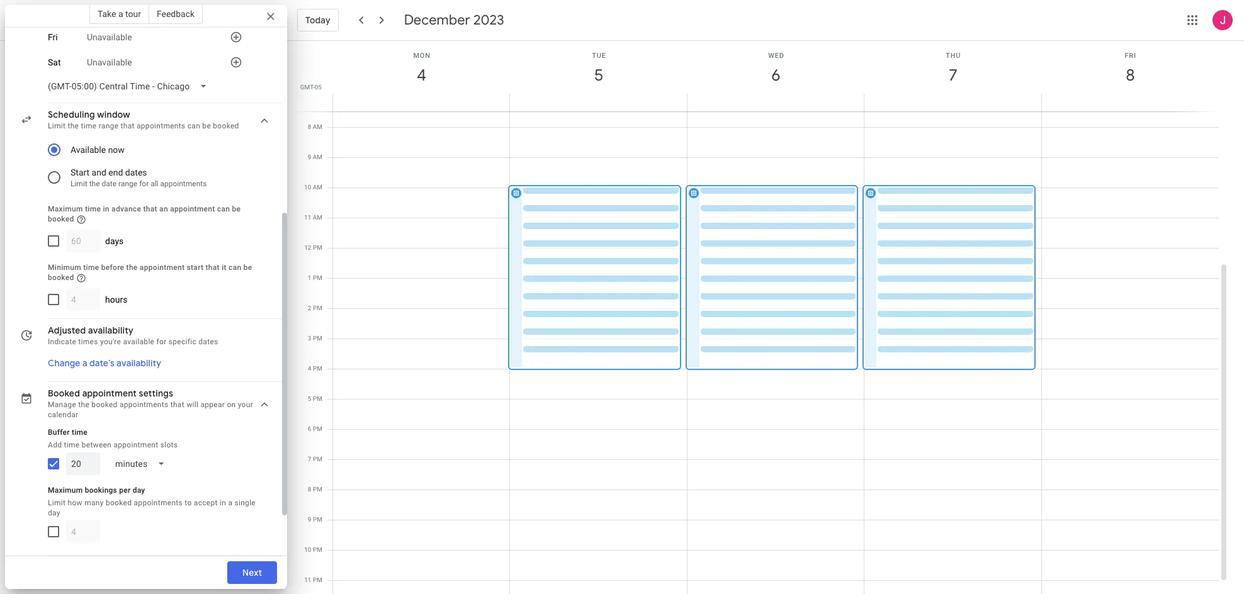 Task type: vqa. For each thing, say whether or not it's contained in the screenshot.
Minimum time
yes



Task type: locate. For each thing, give the bounding box(es) containing it.
0 vertical spatial dates
[[125, 167, 147, 178]]

5 column header
[[510, 41, 687, 111]]

0 vertical spatial a
[[118, 9, 123, 19]]

unavailable
[[87, 32, 132, 42], [87, 57, 132, 67]]

1 unavailable from the top
[[87, 32, 132, 42]]

0 horizontal spatial dates
[[125, 167, 147, 178]]

pm for 10 pm
[[313, 546, 322, 553]]

pm down 6 pm
[[313, 456, 322, 463]]

thu
[[946, 52, 961, 60]]

am for 8 am
[[313, 123, 322, 130]]

6
[[771, 65, 780, 86], [308, 426, 311, 433]]

0 vertical spatial 7
[[948, 65, 957, 86]]

booked inside maximum bookings per day limit how many booked appointments to accept in a single day
[[106, 498, 132, 507]]

4 down 3
[[308, 365, 311, 372]]

limit inside maximum bookings per day limit how many booked appointments to accept in a single day
[[48, 498, 66, 507]]

2 am from the top
[[313, 154, 322, 161]]

pm down 10 pm at the bottom left
[[313, 577, 322, 584]]

feedback
[[157, 9, 195, 19]]

limit
[[48, 122, 66, 130], [71, 179, 87, 188], [48, 498, 66, 507]]

appointments left to
[[134, 498, 183, 507]]

0 horizontal spatial day
[[48, 508, 60, 517]]

range down window
[[99, 122, 119, 130]]

a inside button
[[118, 9, 123, 19]]

in inside maximum bookings per day limit how many booked appointments to accept in a single day
[[220, 498, 226, 507]]

pm right 12
[[313, 244, 322, 251]]

appointments up start and end dates limit the date range for all appointments
[[137, 122, 185, 130]]

Maximum bookings per day number field
[[71, 520, 95, 543]]

maximum up the "maximum days in advance that an appointment can be booked" number field
[[48, 205, 83, 213]]

the inside booked appointment settings manage the booked appointments that will appear on your calendar
[[78, 400, 89, 409]]

1 horizontal spatial be
[[232, 205, 241, 213]]

dates right specific
[[198, 337, 218, 346]]

9 up 10 am
[[308, 154, 311, 161]]

11 for 11 pm
[[304, 577, 311, 584]]

december
[[404, 11, 470, 29]]

0 vertical spatial 5
[[593, 65, 602, 86]]

the inside scheduling window limit the time range that appointments can be booked
[[68, 122, 79, 130]]

maximum
[[48, 205, 83, 213], [48, 486, 83, 495]]

1 vertical spatial be
[[232, 205, 241, 213]]

appointments inside maximum bookings per day limit how many booked appointments to accept in a single day
[[134, 498, 183, 507]]

be inside scheduling window limit the time range that appointments can be booked
[[202, 122, 211, 130]]

time inside "minimum time before the appointment start that it can be booked"
[[83, 263, 99, 272]]

pm for 2 pm
[[313, 305, 322, 312]]

tuesday, december 5 element
[[584, 61, 613, 90]]

advance
[[111, 205, 141, 213]]

1 9 from the top
[[308, 154, 311, 161]]

and
[[92, 167, 106, 178]]

0 vertical spatial 11
[[304, 214, 311, 221]]

2 vertical spatial limit
[[48, 498, 66, 507]]

fri up friday, december 8 element
[[1125, 52, 1136, 60]]

4 column header
[[332, 41, 510, 111]]

availability
[[88, 325, 133, 336], [117, 357, 161, 369]]

1 horizontal spatial dates
[[198, 337, 218, 346]]

pm right 2
[[313, 305, 322, 312]]

fri for fri
[[48, 32, 58, 42]]

slots
[[160, 440, 178, 449]]

will
[[186, 400, 198, 409]]

12 pm from the top
[[313, 577, 322, 584]]

1 horizontal spatial 4
[[416, 65, 425, 86]]

be inside maximum time in advance that an appointment can be booked
[[232, 205, 241, 213]]

pm right 3
[[313, 335, 322, 342]]

0 vertical spatial 4
[[416, 65, 425, 86]]

11 for 11 am
[[304, 214, 311, 221]]

8 column header
[[1041, 41, 1219, 111]]

Maximum days in advance that an appointment can be booked number field
[[71, 230, 95, 252]]

pm up 5 pm
[[313, 365, 322, 372]]

be inside "minimum time before the appointment start that it can be booked"
[[243, 263, 252, 272]]

time left advance
[[85, 205, 101, 213]]

dates right end
[[125, 167, 147, 178]]

time inside maximum time in advance that an appointment can be booked
[[85, 205, 101, 213]]

pm for 8 pm
[[313, 486, 322, 493]]

availability down available
[[117, 357, 161, 369]]

start
[[71, 167, 89, 178]]

1 vertical spatial 7
[[308, 456, 311, 463]]

can inside maximum time in advance that an appointment can be booked
[[217, 205, 230, 213]]

6 inside wed 6
[[771, 65, 780, 86]]

end
[[108, 167, 123, 178]]

1 vertical spatial can
[[217, 205, 230, 213]]

booked inside scheduling window limit the time range that appointments can be booked
[[213, 122, 239, 130]]

that inside maximum time in advance that an appointment can be booked
[[143, 205, 157, 213]]

0 horizontal spatial be
[[202, 122, 211, 130]]

range
[[99, 122, 119, 130], [118, 179, 137, 188]]

1 horizontal spatial 5
[[593, 65, 602, 86]]

the right the before
[[126, 263, 138, 272]]

an
[[159, 205, 168, 213]]

scheduling window limit the time range that appointments can be booked
[[48, 109, 239, 130]]

2 9 from the top
[[308, 516, 311, 523]]

1 horizontal spatial fri
[[1125, 52, 1136, 60]]

wed 6
[[768, 52, 784, 86]]

0 vertical spatial maximum
[[48, 205, 83, 213]]

time right buffer
[[72, 428, 87, 437]]

maximum time in advance that an appointment can be booked
[[48, 205, 241, 223]]

a left single
[[228, 498, 232, 507]]

0 vertical spatial be
[[202, 122, 211, 130]]

2 horizontal spatial a
[[228, 498, 232, 507]]

2 vertical spatial can
[[229, 263, 241, 272]]

8
[[1125, 65, 1134, 86], [308, 123, 311, 130], [308, 486, 311, 493]]

feedback button
[[149, 4, 203, 24]]

0 vertical spatial limit
[[48, 122, 66, 130]]

booked
[[48, 388, 80, 399]]

be
[[202, 122, 211, 130], [232, 205, 241, 213], [243, 263, 252, 272]]

1 horizontal spatial 6
[[771, 65, 780, 86]]

10 up 11 pm
[[304, 546, 311, 553]]

that down window
[[121, 122, 135, 130]]

pm for 5 pm
[[313, 395, 322, 402]]

the down "and" at left top
[[89, 179, 100, 188]]

11 am
[[304, 214, 322, 221]]

maximum inside maximum bookings per day limit how many booked appointments to accept in a single day
[[48, 486, 83, 495]]

minimum
[[48, 263, 81, 272]]

grid
[[292, 41, 1229, 594]]

limit inside scheduling window limit the time range that appointments can be booked
[[48, 122, 66, 130]]

fri 8
[[1125, 52, 1136, 86]]

range down end
[[118, 179, 137, 188]]

appointment inside maximum time in advance that an appointment can be booked
[[170, 205, 215, 213]]

appointment
[[170, 205, 215, 213], [140, 263, 185, 272], [82, 388, 137, 399], [114, 440, 158, 449]]

2 10 from the top
[[304, 546, 311, 553]]

that
[[121, 122, 135, 130], [143, 205, 157, 213], [206, 263, 220, 272], [170, 400, 184, 409]]

0 vertical spatial range
[[99, 122, 119, 130]]

05
[[315, 84, 322, 91]]

0 horizontal spatial 6
[[308, 426, 311, 433]]

2 unavailable from the top
[[87, 57, 132, 67]]

0 horizontal spatial 4
[[308, 365, 311, 372]]

1 vertical spatial limit
[[71, 179, 87, 188]]

8 pm from the top
[[313, 456, 322, 463]]

5 down "tue"
[[593, 65, 602, 86]]

0 horizontal spatial 5
[[308, 395, 311, 402]]

1 vertical spatial a
[[82, 357, 87, 369]]

next button
[[227, 558, 277, 588]]

None field
[[43, 75, 217, 98], [105, 452, 175, 475], [43, 75, 217, 98], [105, 452, 175, 475]]

am down 8 am
[[313, 154, 322, 161]]

0 horizontal spatial fri
[[48, 32, 58, 42]]

maximum up how
[[48, 486, 83, 495]]

today
[[305, 14, 330, 26]]

1 vertical spatial for
[[156, 337, 167, 346]]

0 vertical spatial for
[[139, 179, 149, 188]]

that left it
[[206, 263, 220, 272]]

a inside maximum bookings per day limit how many booked appointments to accept in a single day
[[228, 498, 232, 507]]

december 2023
[[404, 11, 504, 29]]

the
[[68, 122, 79, 130], [89, 179, 100, 188], [126, 263, 138, 272], [78, 400, 89, 409]]

dates
[[125, 167, 147, 178], [198, 337, 218, 346]]

change
[[48, 357, 80, 369]]

7 down 6 pm
[[308, 456, 311, 463]]

pm for 4 pm
[[313, 365, 322, 372]]

6 up 7 pm
[[308, 426, 311, 433]]

0 vertical spatial 8
[[1125, 65, 1134, 86]]

grid containing 4
[[292, 41, 1229, 594]]

10 pm from the top
[[313, 516, 322, 523]]

a left date's
[[82, 357, 87, 369]]

5 inside tue 5
[[593, 65, 602, 86]]

0 vertical spatial can
[[187, 122, 200, 130]]

time
[[81, 122, 97, 130], [85, 205, 101, 213], [83, 263, 99, 272], [72, 428, 87, 437], [64, 440, 80, 449]]

pm
[[313, 244, 322, 251], [313, 274, 322, 281], [313, 305, 322, 312], [313, 335, 322, 342], [313, 365, 322, 372], [313, 395, 322, 402], [313, 426, 322, 433], [313, 456, 322, 463], [313, 486, 322, 493], [313, 516, 322, 523], [313, 546, 322, 553], [313, 577, 322, 584]]

3
[[308, 335, 311, 342]]

tue 5
[[592, 52, 606, 86]]

0 vertical spatial availability
[[88, 325, 133, 336]]

limit left how
[[48, 498, 66, 507]]

maximum inside maximum time in advance that an appointment can be booked
[[48, 205, 83, 213]]

the right manage
[[78, 400, 89, 409]]

pm for 7 pm
[[313, 456, 322, 463]]

fri up sat
[[48, 32, 58, 42]]

0 horizontal spatial in
[[103, 205, 109, 213]]

4 down mon
[[416, 65, 425, 86]]

1 vertical spatial dates
[[198, 337, 218, 346]]

appointment inside buffer time add time between appointment slots
[[114, 440, 158, 449]]

9 up 10 pm at the bottom left
[[308, 516, 311, 523]]

6 pm from the top
[[313, 395, 322, 402]]

limit inside start and end dates limit the date range for all appointments
[[71, 179, 87, 188]]

pm right 1
[[313, 274, 322, 281]]

5 pm from the top
[[313, 365, 322, 372]]

1 maximum from the top
[[48, 205, 83, 213]]

time down scheduling
[[81, 122, 97, 130]]

4 pm
[[308, 365, 322, 372]]

pm up 7 pm
[[313, 426, 322, 433]]

thursday, december 7 element
[[939, 61, 968, 90]]

a inside button
[[82, 357, 87, 369]]

the inside start and end dates limit the date range for all appointments
[[89, 179, 100, 188]]

wednesday, december 6 element
[[761, 61, 790, 90]]

0 vertical spatial 10
[[304, 184, 311, 191]]

between
[[82, 440, 112, 449]]

2 vertical spatial a
[[228, 498, 232, 507]]

availability up you're
[[88, 325, 133, 336]]

in right accept at the bottom left
[[220, 498, 226, 507]]

time left the before
[[83, 263, 99, 272]]

unavailable for fri
[[87, 32, 132, 42]]

monday, december 4 element
[[407, 61, 436, 90]]

0 vertical spatial 9
[[308, 154, 311, 161]]

2 vertical spatial be
[[243, 263, 252, 272]]

a for change
[[82, 357, 87, 369]]

11 pm from the top
[[313, 546, 322, 553]]

fri inside 8 column header
[[1125, 52, 1136, 60]]

pm down 8 pm
[[313, 516, 322, 523]]

2 maximum from the top
[[48, 486, 83, 495]]

5
[[593, 65, 602, 86], [308, 395, 311, 402]]

how
[[68, 498, 82, 507]]

appointment left start
[[140, 263, 185, 272]]

1 vertical spatial availability
[[117, 357, 161, 369]]

1 vertical spatial maximum
[[48, 486, 83, 495]]

0 vertical spatial unavailable
[[87, 32, 132, 42]]

3 am from the top
[[313, 184, 322, 191]]

can inside "minimum time before the appointment start that it can be booked"
[[229, 263, 241, 272]]

0 horizontal spatial for
[[139, 179, 149, 188]]

1 vertical spatial 9
[[308, 516, 311, 523]]

4 pm from the top
[[313, 335, 322, 342]]

1 10 from the top
[[304, 184, 311, 191]]

6 down wed at right top
[[771, 65, 780, 86]]

1 vertical spatial in
[[220, 498, 226, 507]]

for
[[139, 179, 149, 188], [156, 337, 167, 346]]

that inside scheduling window limit the time range that appointments can be booked
[[121, 122, 135, 130]]

1 am from the top
[[313, 123, 322, 130]]

11 up 12
[[304, 214, 311, 221]]

booked inside booked appointment settings manage the booked appointments that will appear on your calendar
[[92, 400, 118, 409]]

11 down 10 pm at the bottom left
[[304, 577, 311, 584]]

10 for 10 am
[[304, 184, 311, 191]]

am up 12 pm
[[313, 214, 322, 221]]

booked inside maximum time in advance that an appointment can be booked
[[48, 215, 74, 223]]

am down the 9 am at the left
[[313, 184, 322, 191]]

1 vertical spatial unavailable
[[87, 57, 132, 67]]

a
[[118, 9, 123, 19], [82, 357, 87, 369], [228, 498, 232, 507]]

3 pm from the top
[[313, 305, 322, 312]]

in left advance
[[103, 205, 109, 213]]

5 up 6 pm
[[308, 395, 311, 402]]

for left specific
[[156, 337, 167, 346]]

0 vertical spatial 6
[[771, 65, 780, 86]]

the down scheduling
[[68, 122, 79, 130]]

appointments
[[137, 122, 185, 130], [160, 179, 207, 188], [120, 400, 168, 409], [134, 498, 183, 507]]

1 vertical spatial fri
[[1125, 52, 1136, 60]]

availability inside adjusted availability indicate times you're available for specific dates
[[88, 325, 133, 336]]

7 pm from the top
[[313, 426, 322, 433]]

pm up 9 pm
[[313, 486, 322, 493]]

9 for 9 am
[[308, 154, 311, 161]]

7 down thu
[[948, 65, 957, 86]]

for left 'all' on the left top
[[139, 179, 149, 188]]

limit down start
[[71, 179, 87, 188]]

1 horizontal spatial a
[[118, 9, 123, 19]]

fri
[[48, 32, 58, 42], [1125, 52, 1136, 60]]

time for maximum
[[85, 205, 101, 213]]

pm down the 4 pm
[[313, 395, 322, 402]]

am up the 9 am at the left
[[313, 123, 322, 130]]

pm for 12 pm
[[313, 244, 322, 251]]

fri for fri 8
[[1125, 52, 1136, 60]]

start and end dates limit the date range for all appointments
[[71, 167, 207, 188]]

mon 4
[[413, 52, 431, 86]]

4
[[416, 65, 425, 86], [308, 365, 311, 372]]

7
[[948, 65, 957, 86], [308, 456, 311, 463]]

2 vertical spatial 8
[[308, 486, 311, 493]]

pm down 9 pm
[[313, 546, 322, 553]]

1 horizontal spatial 7
[[948, 65, 957, 86]]

0 horizontal spatial a
[[82, 357, 87, 369]]

booked
[[213, 122, 239, 130], [48, 215, 74, 223], [48, 273, 74, 282], [92, 400, 118, 409], [106, 498, 132, 507]]

appointment down the change a date's availability button
[[82, 388, 137, 399]]

0 vertical spatial fri
[[48, 32, 58, 42]]

1 pm from the top
[[313, 244, 322, 251]]

that left an on the left top of page
[[143, 205, 157, 213]]

take a tour
[[98, 9, 141, 19]]

can inside scheduling window limit the time range that appointments can be booked
[[187, 122, 200, 130]]

am
[[313, 123, 322, 130], [313, 154, 322, 161], [313, 184, 322, 191], [313, 214, 322, 221]]

next
[[242, 567, 262, 579]]

1 vertical spatial 10
[[304, 546, 311, 553]]

times
[[78, 337, 98, 346]]

limit down scheduling
[[48, 122, 66, 130]]

tue
[[592, 52, 606, 60]]

1 vertical spatial 11
[[304, 577, 311, 584]]

1 vertical spatial 8
[[308, 123, 311, 130]]

now
[[108, 145, 125, 155]]

option group
[[43, 136, 259, 191]]

1 vertical spatial range
[[118, 179, 137, 188]]

9 pm from the top
[[313, 486, 322, 493]]

0 vertical spatial day
[[133, 486, 145, 495]]

appointment right an on the left top of page
[[170, 205, 215, 213]]

9 for 9 pm
[[308, 516, 311, 523]]

time for minimum
[[83, 263, 99, 272]]

that left will at the left bottom
[[170, 400, 184, 409]]

range inside scheduling window limit the time range that appointments can be booked
[[99, 122, 119, 130]]

tour
[[125, 9, 141, 19]]

appointments right 'all' on the left top
[[160, 179, 207, 188]]

change a date's availability button
[[43, 352, 166, 374]]

4 am from the top
[[313, 214, 322, 221]]

appointment left "slots"
[[114, 440, 158, 449]]

day
[[133, 486, 145, 495], [48, 508, 60, 517]]

1 11 from the top
[[304, 214, 311, 221]]

1 horizontal spatial in
[[220, 498, 226, 507]]

1 vertical spatial 4
[[308, 365, 311, 372]]

0 horizontal spatial 7
[[308, 456, 311, 463]]

a left tour
[[118, 9, 123, 19]]

1 horizontal spatial for
[[156, 337, 167, 346]]

appointments down settings
[[120, 400, 168, 409]]

0 vertical spatial in
[[103, 205, 109, 213]]

booked appointment settings manage the booked appointments that will appear on your calendar
[[48, 388, 253, 419]]

8 am
[[308, 123, 322, 130]]

can for time
[[229, 263, 241, 272]]

appointment inside booked appointment settings manage the booked appointments that will appear on your calendar
[[82, 388, 137, 399]]

2 horizontal spatial be
[[243, 263, 252, 272]]

2 pm from the top
[[313, 274, 322, 281]]

accept
[[194, 498, 218, 507]]

before
[[101, 263, 124, 272]]

10 up 11 am
[[304, 184, 311, 191]]

pm for 1 pm
[[313, 274, 322, 281]]

available
[[71, 145, 106, 155]]

2 11 from the top
[[304, 577, 311, 584]]



Task type: describe. For each thing, give the bounding box(es) containing it.
gmt-
[[300, 84, 315, 91]]

maximum for maximum time in advance that an appointment can be booked
[[48, 205, 83, 213]]

8 pm
[[308, 486, 322, 493]]

date
[[102, 179, 117, 188]]

7 inside thu 7
[[948, 65, 957, 86]]

9 am
[[308, 154, 322, 161]]

gmt-05
[[300, 84, 322, 91]]

in inside maximum time in advance that an appointment can be booked
[[103, 205, 109, 213]]

3 pm
[[308, 335, 322, 342]]

2023
[[473, 11, 504, 29]]

availability inside the change a date's availability button
[[117, 357, 161, 369]]

that inside "minimum time before the appointment start that it can be booked"
[[206, 263, 220, 272]]

for inside start and end dates limit the date range for all appointments
[[139, 179, 149, 188]]

thu 7
[[946, 52, 961, 86]]

date's
[[89, 357, 115, 369]]

time inside scheduling window limit the time range that appointments can be booked
[[81, 122, 97, 130]]

specific
[[169, 337, 196, 346]]

11 pm
[[304, 577, 322, 584]]

maximum bookings per day limit how many booked appointments to accept in a single day
[[48, 486, 256, 517]]

am for 10 am
[[313, 184, 322, 191]]

indicate
[[48, 337, 76, 346]]

today button
[[297, 5, 339, 35]]

8 for 8 am
[[308, 123, 311, 130]]

am for 11 am
[[313, 214, 322, 221]]

settings
[[139, 388, 173, 399]]

10 for 10 pm
[[304, 546, 311, 553]]

Minimum amount of hours before the start of the appointment that it can be booked number field
[[71, 288, 95, 311]]

the inside "minimum time before the appointment start that it can be booked"
[[126, 263, 138, 272]]

dates inside start and end dates limit the date range for all appointments
[[125, 167, 147, 178]]

dates inside adjusted availability indicate times you're available for specific dates
[[198, 337, 218, 346]]

time right add
[[64, 440, 80, 449]]

8 for 8 pm
[[308, 486, 311, 493]]

adjusted
[[48, 325, 86, 336]]

appointments inside scheduling window limit the time range that appointments can be booked
[[137, 122, 185, 130]]

bookings
[[85, 486, 117, 495]]

be for time
[[243, 263, 252, 272]]

a for take
[[118, 9, 123, 19]]

your
[[238, 400, 253, 409]]

take a tour button
[[89, 4, 149, 24]]

7 column header
[[864, 41, 1042, 111]]

range inside start and end dates limit the date range for all appointments
[[118, 179, 137, 188]]

add
[[48, 440, 62, 449]]

time for buffer
[[72, 428, 87, 437]]

6 column header
[[687, 41, 865, 111]]

2
[[308, 305, 311, 312]]

1 vertical spatial 6
[[308, 426, 311, 433]]

1 vertical spatial day
[[48, 508, 60, 517]]

for inside adjusted availability indicate times you're available for specific dates
[[156, 337, 167, 346]]

limit for start
[[71, 179, 87, 188]]

window
[[97, 109, 130, 120]]

pm for 6 pm
[[313, 426, 322, 433]]

8 inside fri 8
[[1125, 65, 1134, 86]]

10 pm
[[304, 546, 322, 553]]

friday, december 8 element
[[1116, 61, 1145, 90]]

booked inside "minimum time before the appointment start that it can be booked"
[[48, 273, 74, 282]]

Buffer time number field
[[71, 452, 95, 475]]

pm for 3 pm
[[313, 335, 322, 342]]

6 pm
[[308, 426, 322, 433]]

mon
[[413, 52, 431, 60]]

sat
[[48, 57, 61, 67]]

to
[[185, 498, 192, 507]]

5 pm
[[308, 395, 322, 402]]

1 pm
[[308, 274, 322, 281]]

many
[[84, 498, 104, 507]]

hours
[[105, 294, 127, 304]]

1 horizontal spatial day
[[133, 486, 145, 495]]

12 pm
[[304, 244, 322, 251]]

2 pm
[[308, 305, 322, 312]]

days
[[105, 236, 124, 246]]

appear
[[200, 400, 225, 409]]

buffer time add time between appointment slots
[[48, 428, 178, 449]]

start
[[187, 263, 204, 272]]

9 pm
[[308, 516, 322, 523]]

per
[[119, 486, 131, 495]]

scheduling
[[48, 109, 95, 120]]

unavailable for sat
[[87, 57, 132, 67]]

appointments inside start and end dates limit the date range for all appointments
[[160, 179, 207, 188]]

manage
[[48, 400, 76, 409]]

take
[[98, 9, 116, 19]]

calendar
[[48, 410, 78, 419]]

appointment inside "minimum time before the appointment start that it can be booked"
[[140, 263, 185, 272]]

option group containing available now
[[43, 136, 259, 191]]

minimum time before the appointment start that it can be booked
[[48, 263, 252, 282]]

that inside booked appointment settings manage the booked appointments that will appear on your calendar
[[170, 400, 184, 409]]

appointments inside booked appointment settings manage the booked appointments that will appear on your calendar
[[120, 400, 168, 409]]

adjusted availability indicate times you're available for specific dates
[[48, 325, 218, 346]]

limit for maximum
[[48, 498, 66, 507]]

on
[[227, 400, 236, 409]]

it
[[222, 263, 227, 272]]

4 inside the mon 4
[[416, 65, 425, 86]]

pm for 11 pm
[[313, 577, 322, 584]]

am for 9 am
[[313, 154, 322, 161]]

buffer
[[48, 428, 70, 437]]

change a date's availability
[[48, 357, 161, 369]]

single
[[234, 498, 256, 507]]

all
[[151, 179, 158, 188]]

be for window
[[202, 122, 211, 130]]

7 pm
[[308, 456, 322, 463]]

10 am
[[304, 184, 322, 191]]

maximum for maximum bookings per day limit how many booked appointments to accept in a single day
[[48, 486, 83, 495]]

wed
[[768, 52, 784, 60]]

available now
[[71, 145, 125, 155]]

pm for 9 pm
[[313, 516, 322, 523]]

available
[[123, 337, 154, 346]]

can for window
[[187, 122, 200, 130]]

1
[[308, 274, 311, 281]]

12
[[304, 244, 311, 251]]

1 vertical spatial 5
[[308, 395, 311, 402]]

you're
[[100, 337, 121, 346]]



